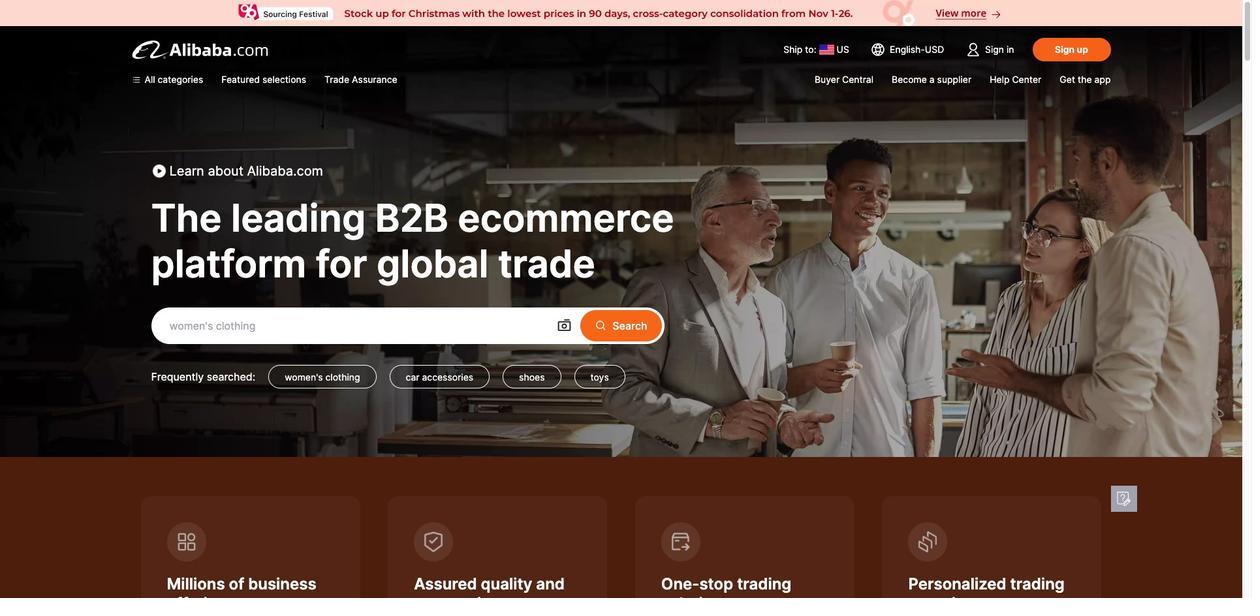 Task type: describe. For each thing, give the bounding box(es) containing it.
help center
[[990, 74, 1042, 85]]

about
[[208, 163, 244, 179]]

categories
[[158, 74, 203, 85]]

experience
[[909, 594, 993, 598]]

car accessories link
[[390, 365, 490, 389]]

women's
[[285, 372, 323, 383]]

 search
[[594, 319, 648, 332]]

the leading b2b ecommerce platform for global trade
[[151, 195, 674, 287]]

one-stop trading solution
[[661, 575, 792, 598]]

all
[[145, 74, 155, 85]]

assurance
[[352, 74, 397, 85]]

featured
[[222, 74, 260, 85]]

toys link
[[574, 365, 625, 389]]

ship
[[784, 44, 803, 55]]

assured quality and transactions
[[414, 575, 565, 598]]

transactions
[[414, 594, 509, 598]]

trade assurance
[[325, 74, 397, 85]]

solution
[[661, 594, 722, 598]]

the
[[151, 195, 222, 241]]

sign up
[[1055, 44, 1088, 55]]

women's clothing text field
[[169, 314, 538, 338]]

in
[[1007, 44, 1014, 55]]

business
[[248, 575, 316, 594]]

trading inside one-stop trading solution
[[737, 575, 792, 594]]

b2b
[[375, 195, 449, 241]]

stop
[[700, 575, 733, 594]]

english-usd
[[890, 44, 944, 55]]

searched:
[[207, 370, 255, 383]]

sign for sign up
[[1055, 44, 1075, 55]]

shoes link
[[503, 365, 561, 389]]

get
[[1060, 74, 1075, 85]]

become
[[892, 74, 927, 85]]

sign in
[[985, 44, 1014, 55]]

toys
[[591, 372, 609, 383]]

feedback image
[[1116, 491, 1132, 507]]

global
[[377, 241, 489, 287]]

help
[[990, 74, 1010, 85]]

for
[[316, 241, 367, 287]]



Task type: locate. For each thing, give the bounding box(es) containing it.
quality
[[481, 575, 532, 594]]

women's clothing link
[[268, 365, 376, 389]]

1 horizontal spatial trading
[[1011, 575, 1065, 594]]

become a supplier
[[892, 74, 972, 85]]

2 trading from the left
[[1011, 575, 1065, 594]]

buyer central
[[815, 74, 874, 85]]

car accessories
[[406, 372, 473, 383]]

1 horizontal spatial sign
[[1055, 44, 1075, 55]]

learn
[[169, 163, 204, 179]]

platform
[[151, 241, 306, 287]]

car
[[406, 372, 420, 383]]

sign left up
[[1055, 44, 1075, 55]]

0 horizontal spatial sign
[[985, 44, 1004, 55]]

shoes
[[519, 372, 545, 383]]

offerings
[[167, 594, 235, 598]]

ship to:
[[784, 44, 817, 55]]

up
[[1077, 44, 1088, 55]]

ecommerce
[[458, 195, 674, 241]]

millions of business offerings
[[167, 575, 316, 598]]

1 sign from the left
[[985, 44, 1004, 55]]

millions
[[167, 575, 225, 594]]

get the app
[[1060, 74, 1111, 85]]

search
[[613, 319, 648, 332]]

selections
[[262, 74, 306, 85]]

women's clothing
[[285, 372, 360, 383]]

of
[[229, 575, 244, 594]]

accessories
[[422, 372, 473, 383]]

trading inside personalized trading experience
[[1011, 575, 1065, 594]]

one-
[[661, 575, 700, 594]]

the
[[1078, 74, 1092, 85]]

clothing
[[326, 372, 360, 383]]

featured selections
[[222, 74, 306, 85]]

1 trading from the left
[[737, 575, 792, 594]]

center
[[1012, 74, 1042, 85]]

buyer
[[815, 74, 840, 85]]

learn about alibaba.com
[[169, 163, 323, 179]]

personalized trading experience
[[909, 575, 1065, 598]]

and
[[536, 575, 565, 594]]

sign for sign in
[[985, 44, 1004, 55]]


[[557, 318, 572, 334]]

a
[[930, 74, 935, 85]]

central
[[842, 74, 874, 85]]

sign left in
[[985, 44, 1004, 55]]

supplier
[[937, 74, 972, 85]]

alibaba.com
[[247, 163, 323, 179]]

app
[[1095, 74, 1111, 85]]

us
[[837, 44, 849, 55]]


[[594, 319, 607, 332]]

personalized
[[909, 575, 1007, 594]]

leading
[[231, 195, 366, 241]]

trade
[[325, 74, 349, 85]]

sign
[[985, 44, 1004, 55], [1055, 44, 1075, 55]]

trade
[[498, 241, 595, 287]]

assured
[[414, 575, 477, 594]]

2 sign from the left
[[1055, 44, 1075, 55]]

frequently searched:
[[151, 370, 255, 383]]

trading
[[737, 575, 792, 594], [1011, 575, 1065, 594]]

to:
[[805, 44, 817, 55]]

english-
[[890, 44, 925, 55]]

0 horizontal spatial trading
[[737, 575, 792, 594]]

all categories
[[145, 74, 203, 85]]

frequently
[[151, 370, 204, 383]]

usd
[[925, 44, 944, 55]]



Task type: vqa. For each thing, say whether or not it's contained in the screenshot.
the left sign
yes



